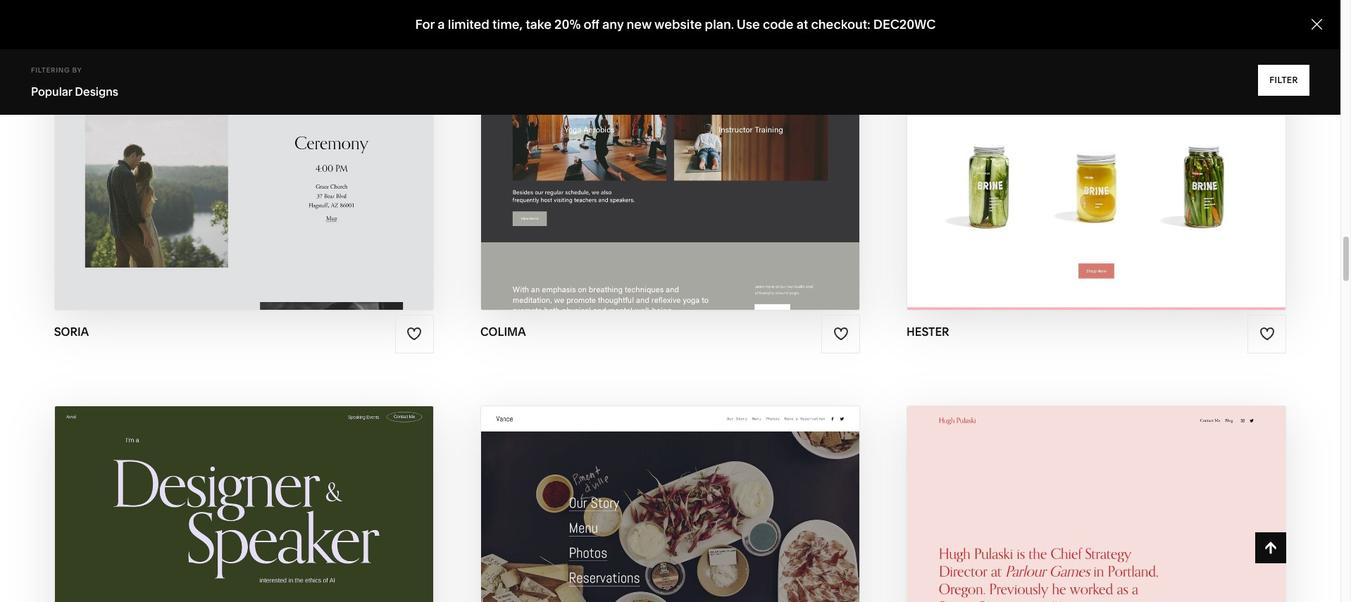 Task type: locate. For each thing, give the bounding box(es) containing it.
a
[[438, 16, 445, 33]]

soria image
[[55, 0, 433, 310]]

any
[[603, 16, 624, 33]]

dec20wc
[[874, 16, 936, 33]]

off
[[584, 16, 600, 33]]

hester
[[907, 325, 950, 339]]

pulaski image
[[908, 407, 1286, 603]]

code
[[763, 16, 794, 33]]

designs
[[75, 85, 118, 99]]

amal image
[[55, 407, 433, 603]]

checkout:
[[811, 16, 871, 33]]

website
[[655, 16, 702, 33]]

take
[[526, 16, 552, 33]]

add colima to your favorites list image
[[833, 326, 849, 342]]

popular
[[31, 85, 72, 99]]

for
[[415, 16, 435, 33]]

colima
[[481, 325, 526, 339]]

hester image
[[908, 0, 1286, 310]]



Task type: describe. For each thing, give the bounding box(es) containing it.
time,
[[493, 16, 523, 33]]

20%
[[555, 16, 581, 33]]

at
[[797, 16, 809, 33]]

back to top image
[[1264, 541, 1279, 556]]

new
[[627, 16, 652, 33]]

add soria to your favorites list image
[[407, 326, 422, 342]]

filtering by
[[31, 66, 82, 74]]

filter
[[1270, 75, 1299, 85]]

popular designs
[[31, 85, 118, 99]]

colima image
[[481, 0, 860, 310]]

filter button
[[1259, 65, 1310, 96]]

limited
[[448, 16, 490, 33]]

for a limited time, take 20% off any new website plan. use code at checkout: dec20wc
[[415, 16, 936, 33]]

use
[[737, 16, 760, 33]]

plan.
[[705, 16, 734, 33]]

filtering
[[31, 66, 70, 74]]

add hester to your favorites list image
[[1260, 326, 1275, 342]]

vance image
[[481, 407, 860, 603]]

soria
[[54, 325, 89, 339]]

by
[[72, 66, 82, 74]]



Task type: vqa. For each thing, say whether or not it's contained in the screenshot.
"Filter" button
yes



